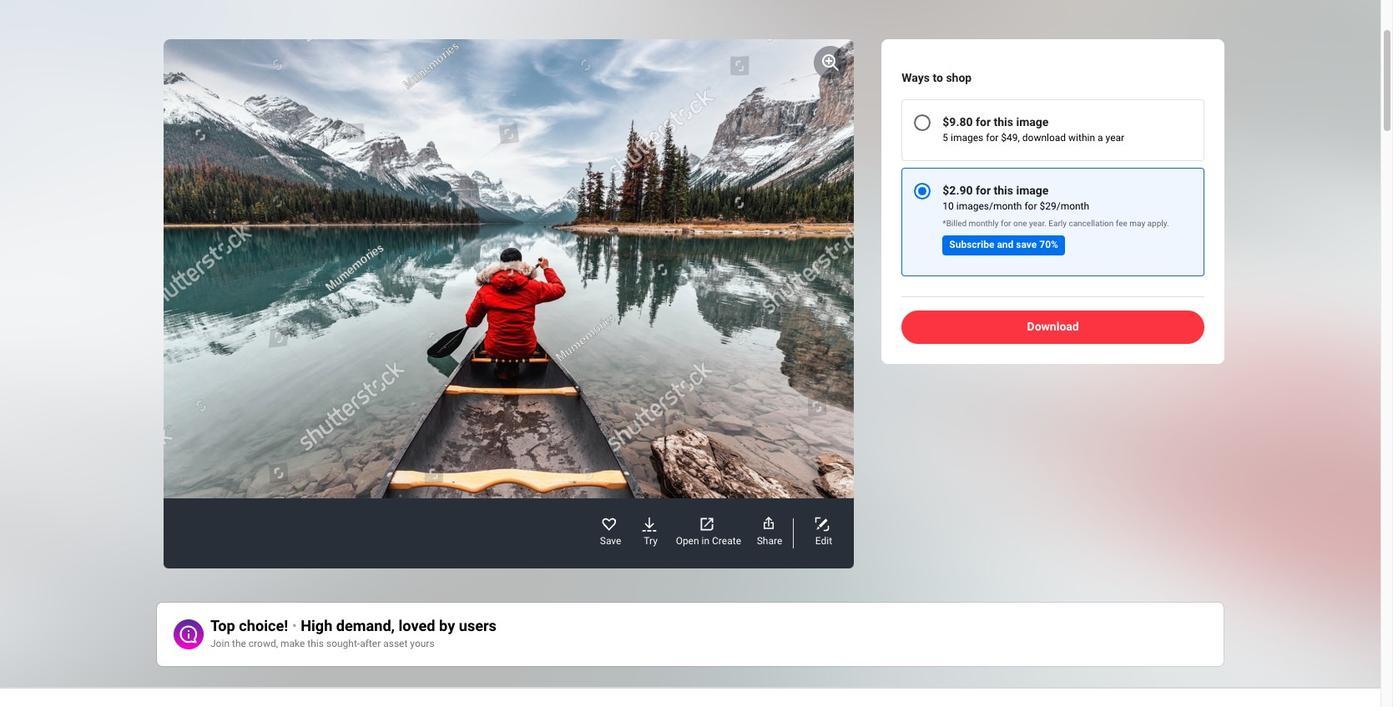 Task type: vqa. For each thing, say whether or not it's contained in the screenshot.
20%
no



Task type: locate. For each thing, give the bounding box(es) containing it.
asset
[[383, 638, 408, 650]]

images/month
[[957, 200, 1023, 212]]

5
[[943, 132, 949, 144]]

one
[[1014, 219, 1028, 228]]

image up year.
[[1017, 184, 1049, 197]]

save
[[1017, 239, 1038, 250]]

share
[[757, 536, 783, 547]]

try
[[644, 536, 658, 547]]

2 vertical spatial this
[[308, 638, 324, 650]]

this
[[994, 115, 1014, 129], [994, 184, 1014, 197], [308, 638, 324, 650]]

this down high
[[308, 638, 324, 650]]

for left one at the right
[[1001, 219, 1012, 228]]

year.
[[1030, 219, 1047, 228]]

edit
[[816, 536, 833, 547]]

subscribe and save 70%
[[950, 239, 1059, 250]]

the
[[232, 638, 246, 650]]

ways
[[902, 71, 930, 84]]

images
[[951, 132, 984, 144]]

top
[[210, 617, 235, 635]]

image
[[1017, 115, 1049, 129], [1017, 184, 1049, 197]]

try button
[[634, 517, 668, 550]]

edit link
[[808, 517, 841, 550]]

for left $49,
[[987, 132, 999, 144]]

year
[[1106, 132, 1125, 144]]

shop
[[947, 71, 972, 84]]

for
[[976, 115, 991, 129], [987, 132, 999, 144], [976, 184, 991, 197], [1025, 200, 1038, 212], [1001, 219, 1012, 228]]

0 vertical spatial image
[[1017, 115, 1049, 129]]

10
[[943, 200, 954, 212]]

image inside $9.80 for this image 5 images for $49, download within a year
[[1017, 115, 1049, 129]]

download
[[1023, 132, 1067, 144]]

2 image from the top
[[1017, 184, 1049, 197]]

loved
[[399, 617, 436, 635]]

monthly
[[969, 219, 999, 228]]

1 vertical spatial this
[[994, 184, 1014, 197]]

early
[[1049, 219, 1067, 228]]

open in create button
[[675, 517, 743, 550]]

this up images/month
[[994, 184, 1014, 197]]

image inside $2.90 for this image 10 images/month for $29/month *billed monthly for one year. early cancellation fee may apply.
[[1017, 184, 1049, 197]]

choice!
[[239, 617, 288, 635]]

save button
[[594, 517, 628, 550]]

•
[[292, 617, 297, 635]]

this inside $2.90 for this image 10 images/month for $29/month *billed monthly for one year. early cancellation fee may apply.
[[994, 184, 1014, 197]]

$2.90
[[943, 184, 973, 197]]

$9.80 for this image 5 images for $49, download within a year
[[943, 115, 1125, 144]]

image up download
[[1017, 115, 1049, 129]]

this up $49,
[[994, 115, 1014, 129]]

1 vertical spatial image
[[1017, 184, 1049, 197]]

$29/month
[[1040, 200, 1090, 212]]

0 vertical spatial this
[[994, 115, 1014, 129]]

save
[[600, 536, 622, 547]]

1 image from the top
[[1017, 115, 1049, 129]]

subscribe
[[950, 239, 995, 250]]

fee
[[1117, 219, 1128, 228]]

this inside $9.80 for this image 5 images for $49, download within a year
[[994, 115, 1014, 129]]



Task type: describe. For each thing, give the bounding box(es) containing it.
image for $2.90
[[1017, 184, 1049, 197]]

for up the images
[[976, 115, 991, 129]]

in
[[702, 536, 710, 547]]

create
[[712, 536, 742, 547]]

top choice! • high demand, loved by users join the crowd, make this sought-after asset yours
[[210, 617, 497, 650]]

download button
[[902, 310, 1205, 344]]

yours
[[410, 638, 435, 650]]

to
[[933, 71, 944, 84]]

*billed
[[943, 219, 967, 228]]

users
[[459, 617, 497, 635]]

sought-
[[327, 638, 360, 650]]

and
[[998, 239, 1014, 250]]

for up year.
[[1025, 200, 1038, 212]]

within
[[1069, 132, 1096, 144]]

download
[[1028, 320, 1080, 334]]

crowd,
[[249, 638, 278, 650]]

make
[[281, 638, 305, 650]]

pill-text-bottom element
[[943, 235, 1066, 255]]

$49,
[[1002, 132, 1021, 144]]

apply.
[[1148, 219, 1170, 228]]

may
[[1130, 219, 1146, 228]]

share button
[[743, 515, 787, 549]]

a
[[1098, 132, 1104, 144]]

image for $9.80
[[1017, 115, 1049, 129]]

by
[[439, 617, 455, 635]]

this inside top choice! • high demand, loved by users join the crowd, make this sought-after asset yours
[[308, 638, 324, 650]]

after
[[360, 638, 381, 650]]

ways to shop
[[902, 71, 972, 84]]

join
[[210, 638, 230, 650]]

this for $9.80
[[994, 115, 1014, 129]]

demand,
[[336, 617, 395, 635]]

cancellation
[[1069, 219, 1114, 228]]

this for $2.90
[[994, 184, 1014, 197]]

$2.90 for this image 10 images/month for $29/month *billed monthly for one year. early cancellation fee may apply.
[[943, 184, 1170, 228]]

open
[[676, 536, 700, 547]]

preview image
[[821, 53, 841, 73]]

70%
[[1040, 239, 1059, 250]]

high
[[301, 617, 333, 635]]

for up images/month
[[976, 184, 991, 197]]

open in create
[[676, 536, 742, 547]]

$9.80
[[943, 115, 973, 129]]



